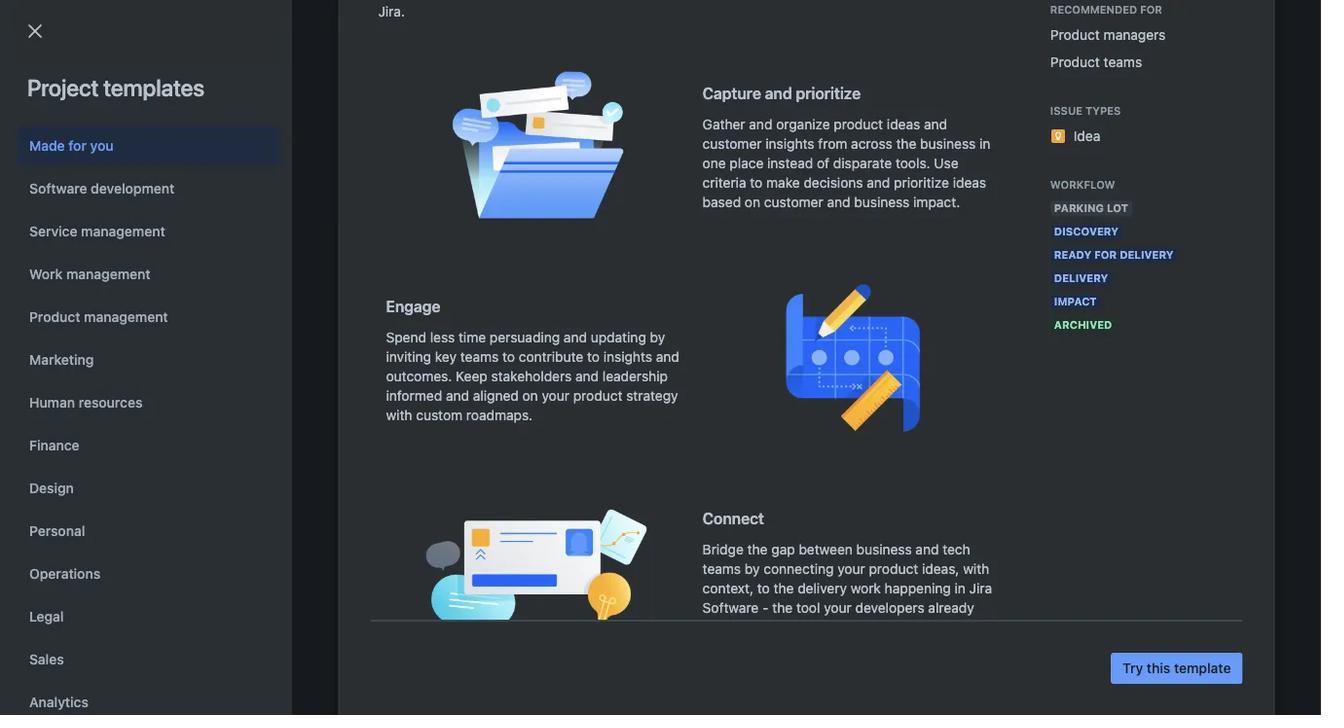 Task type: locate. For each thing, give the bounding box(es) containing it.
0 horizontal spatial delivery
[[798, 582, 847, 598]]

1 horizontal spatial in
[[980, 136, 991, 152]]

and up leadership
[[656, 349, 679, 365]]

1 software from the top
[[607, 331, 662, 347]]

by up context,
[[745, 562, 760, 578]]

2 horizontal spatial for
[[1140, 4, 1163, 17]]

based
[[703, 194, 741, 210]]

0 vertical spatial for
[[1140, 4, 1163, 17]]

insights up leadership
[[603, 349, 652, 365]]

jira software
[[288, 145, 360, 158]]

0 horizontal spatial with
[[386, 407, 412, 423]]

open image
[[436, 140, 460, 164]]

teams down bridge
[[703, 562, 741, 578]]

1 team-managed software from the top
[[505, 331, 662, 347]]

1 vertical spatial for
[[68, 138, 87, 154]]

0 vertical spatial product
[[834, 116, 883, 132]]

0 horizontal spatial ideas
[[887, 116, 920, 132]]

product up star nova project icon
[[29, 309, 80, 325]]

1 vertical spatial ideas
[[953, 175, 986, 191]]

delivery up tool
[[798, 582, 847, 598]]

management up nova
[[84, 309, 168, 325]]

to inside 'bridge the gap between business and tech teams by connecting your product ideas, with context, to the delivery work happening in jira software - the tool your developers already know and trust.'
[[757, 582, 770, 598]]

and
[[765, 84, 792, 103], [749, 116, 773, 132], [924, 116, 948, 132], [867, 175, 890, 191], [827, 194, 851, 210], [564, 329, 587, 346], [656, 349, 679, 365], [575, 368, 599, 384], [446, 388, 469, 404], [916, 543, 939, 559], [740, 621, 763, 637]]

1 horizontal spatial teams
[[703, 562, 741, 578]]

banner
[[0, 0, 1321, 55]]

sales
[[29, 652, 64, 668]]

1 button
[[70, 433, 100, 464]]

1 horizontal spatial for
[[1095, 249, 1117, 262]]

for down discovery
[[1095, 249, 1117, 262]]

types
[[1086, 105, 1121, 118]]

team-managed software for nova project link
[[505, 331, 662, 347]]

1 vertical spatial your
[[838, 562, 865, 578]]

0 vertical spatial software
[[607, 331, 662, 347]]

business down disparate
[[854, 194, 910, 210]]

1 vertical spatial management
[[66, 266, 150, 282]]

0 vertical spatial team-
[[505, 331, 545, 347]]

0 vertical spatial prioritize
[[796, 84, 861, 103]]

business inside 'bridge the gap between business and tech teams by connecting your product ideas, with context, to the delivery work happening in jira software - the tool your developers already know and trust.'
[[857, 543, 912, 559]]

0 horizontal spatial in
[[955, 582, 966, 598]]

software for project-1374 link
[[607, 377, 662, 393]]

and down contribute
[[575, 368, 599, 384]]

made for you
[[29, 138, 113, 154]]

teams down the managers
[[1104, 55, 1142, 71]]

the down connecting
[[774, 582, 794, 598]]

to down the place
[[750, 175, 763, 191]]

1 horizontal spatial ideas
[[953, 175, 986, 191]]

1 vertical spatial teams
[[460, 349, 499, 365]]

1 horizontal spatial prioritize
[[894, 175, 949, 191]]

0 vertical spatial management
[[81, 223, 165, 240]]

team- down contribute
[[505, 377, 545, 393]]

time
[[459, 329, 486, 346]]

star nova project image
[[45, 327, 68, 351]]

prioritize up organize
[[796, 84, 861, 103]]

product for product management
[[29, 309, 80, 325]]

0 horizontal spatial project
[[27, 74, 99, 101]]

2 vertical spatial for
[[1095, 249, 1117, 262]]

p1374
[[356, 377, 394, 393]]

the right the -
[[772, 601, 793, 617]]

by inside spend less time persuading and updating by inviting key teams to contribute to insights and outcomes. keep stakeholders and leadership informed and aligned on your product strategy with custom roadmaps.
[[650, 329, 665, 346]]

0 horizontal spatial teams
[[460, 349, 499, 365]]

team-managed software for project-1374 link
[[505, 377, 662, 393]]

teams inside spend less time persuading and updating by inviting key teams to contribute to insights and outcomes. keep stakeholders and leadership informed and aligned on your product strategy with custom roadmaps.
[[460, 349, 499, 365]]

product down 'recommended'
[[1050, 27, 1100, 43]]

your right tool
[[824, 601, 852, 617]]

0 vertical spatial teams
[[1104, 55, 1142, 71]]

parking lot
[[1054, 203, 1129, 215]]

project
[[27, 74, 99, 101], [149, 329, 194, 345]]

1 horizontal spatial on
[[745, 194, 761, 210]]

2 vertical spatial product
[[29, 309, 80, 325]]

personal
[[29, 523, 85, 539]]

managed down contribute
[[545, 377, 603, 393]]

resources
[[79, 395, 143, 411]]

business up use
[[920, 136, 976, 152]]

1 horizontal spatial software
[[311, 145, 360, 158]]

on right based
[[745, 194, 761, 210]]

for inside button
[[68, 138, 87, 154]]

0 vertical spatial insights
[[766, 136, 815, 152]]

project up made for you on the left top of page
[[27, 74, 99, 101]]

2 vertical spatial business
[[857, 543, 912, 559]]

1 vertical spatial managed
[[545, 377, 603, 393]]

in
[[980, 136, 991, 152], [955, 582, 966, 598]]

1 horizontal spatial delivery
[[1120, 249, 1174, 262]]

software for nova project link
[[607, 331, 662, 347]]

1 horizontal spatial jira
[[969, 582, 992, 598]]

project-1374
[[113, 376, 194, 392]]

star goodmorning image
[[45, 234, 68, 257]]

jira
[[288, 145, 308, 158], [969, 582, 992, 598]]

software development button
[[18, 169, 278, 208]]

impact.
[[914, 194, 960, 210]]

team-
[[505, 331, 545, 347], [505, 377, 545, 393]]

2 vertical spatial product
[[869, 562, 919, 578]]

management up product management
[[66, 266, 150, 282]]

0 horizontal spatial software
[[29, 181, 87, 197]]

spend less time persuading and updating by inviting key teams to contribute to insights and outcomes. keep stakeholders and leadership informed and aligned on your product strategy with custom roadmaps.
[[386, 329, 679, 423]]

you
[[90, 138, 113, 154]]

to up the -
[[757, 582, 770, 598]]

discovery
[[1054, 226, 1119, 239]]

1 vertical spatial prioritize
[[894, 175, 949, 191]]

and down 'keep'
[[446, 388, 469, 404]]

and down disparate
[[867, 175, 890, 191]]

customer down 'make'
[[764, 194, 823, 210]]

0 vertical spatial in
[[980, 136, 991, 152]]

0 vertical spatial team-managed software
[[505, 331, 662, 347]]

the inside gather and organize product ideas and customer insights from across the business in one place instead of disparate tools. use criteria to make decisions and prioritize ideas based on customer and business impact.
[[896, 136, 917, 152]]

for left you at the top
[[68, 138, 87, 154]]

0 vertical spatial on
[[745, 194, 761, 210]]

engage
[[386, 297, 441, 316]]

for for recommended
[[1140, 4, 1163, 17]]

1 horizontal spatial insights
[[766, 136, 815, 152]]

nova project
[[113, 329, 194, 345]]

connect image
[[386, 487, 687, 656]]

use
[[934, 155, 959, 171]]

context,
[[703, 582, 754, 598]]

inviting
[[386, 349, 431, 365]]

0 vertical spatial product
[[1050, 27, 1100, 43]]

0 vertical spatial delivery
[[1120, 249, 1174, 262]]

design
[[29, 481, 74, 497]]

issue
[[1050, 105, 1083, 118]]

archived
[[1054, 319, 1112, 332]]

gather and organize product ideas and customer insights from across the business in one place instead of disparate tools. use criteria to make decisions and prioritize ideas based on customer and business impact.
[[703, 116, 991, 210]]

product up "across"
[[834, 116, 883, 132]]

to down persuading
[[502, 349, 515, 365]]

1 vertical spatial team-
[[505, 377, 545, 393]]

0 horizontal spatial insights
[[603, 349, 652, 365]]

development
[[91, 181, 175, 197]]

for for ready
[[1095, 249, 1117, 262]]

made for you button
[[18, 127, 278, 166]]

2 vertical spatial teams
[[703, 562, 741, 578]]

spend
[[386, 329, 426, 346]]

roadmaps.
[[466, 407, 533, 423]]

1 vertical spatial jira
[[969, 582, 992, 598]]

less
[[430, 329, 455, 346]]

2 vertical spatial management
[[84, 309, 168, 325]]

1 vertical spatial by
[[745, 562, 760, 578]]

product inside button
[[29, 309, 80, 325]]

on
[[745, 194, 761, 210], [522, 388, 538, 404]]

0 horizontal spatial by
[[650, 329, 665, 346]]

1 vertical spatial in
[[955, 582, 966, 598]]

team-managed software up contribute
[[505, 331, 662, 347]]

business up work
[[857, 543, 912, 559]]

and down the -
[[740, 621, 763, 637]]

back to projects image
[[23, 19, 47, 43]]

product down leadership
[[573, 388, 623, 404]]

insights inside spend less time persuading and updating by inviting key teams to contribute to insights and outcomes. keep stakeholders and leadership informed and aligned on your product strategy with custom roadmaps.
[[603, 349, 652, 365]]

product inside 'bridge the gap between business and tech teams by connecting your product ideas, with context, to the delivery work happening in jira software - the tool your developers already know and trust.'
[[869, 562, 919, 578]]

team-managed software down contribute
[[505, 377, 662, 393]]

management for work management
[[66, 266, 150, 282]]

1 vertical spatial business
[[854, 194, 910, 210]]

1 vertical spatial insights
[[603, 349, 652, 365]]

0 vertical spatial by
[[650, 329, 665, 346]]

software
[[311, 145, 360, 158], [29, 181, 87, 197], [703, 601, 759, 617]]

team- for project-1374 link
[[505, 377, 545, 393]]

2 software from the top
[[607, 377, 662, 393]]

ideas
[[887, 116, 920, 132], [953, 175, 986, 191]]

updating
[[591, 329, 646, 346]]

by right updating
[[650, 329, 665, 346]]

product management
[[29, 309, 168, 325]]

software inside 'bridge the gap between business and tech teams by connecting your product ideas, with context, to the delivery work happening in jira software - the tool your developers already know and trust.'
[[703, 601, 759, 617]]

0 vertical spatial business
[[920, 136, 976, 152]]

0 vertical spatial software
[[311, 145, 360, 158]]

management
[[81, 223, 165, 240], [66, 266, 150, 282], [84, 309, 168, 325]]

customer
[[703, 136, 762, 152], [764, 194, 823, 210]]

managed
[[545, 331, 603, 347], [545, 377, 603, 393]]

made
[[29, 138, 65, 154]]

team- for nova project link
[[505, 331, 545, 347]]

software down updating
[[607, 377, 662, 393]]

with down tech
[[963, 562, 990, 578]]

insights
[[766, 136, 815, 152], [603, 349, 652, 365]]

developers
[[855, 601, 925, 617]]

for
[[1140, 4, 1163, 17], [68, 138, 87, 154], [1095, 249, 1117, 262]]

product down product managers
[[1050, 55, 1100, 71]]

project templates
[[27, 74, 204, 101]]

tech
[[943, 543, 971, 559]]

1 vertical spatial with
[[963, 562, 990, 578]]

star project-1374 image
[[45, 373, 68, 397]]

software up leadership
[[607, 331, 662, 347]]

capture and prioritize image
[[386, 61, 687, 230]]

product teams
[[1050, 55, 1142, 71]]

lot
[[1107, 203, 1129, 215]]

connecting
[[764, 562, 834, 578]]

1 horizontal spatial with
[[963, 562, 990, 578]]

0 vertical spatial managed
[[545, 331, 603, 347]]

previous image
[[43, 437, 66, 461]]

managed up contribute
[[545, 331, 603, 347]]

product up happening
[[869, 562, 919, 578]]

name
[[82, 196, 120, 212]]

issue types
[[1050, 105, 1121, 118]]

1 vertical spatial team-managed software
[[505, 377, 662, 393]]

prioritize down the tools.
[[894, 175, 949, 191]]

1 vertical spatial customer
[[764, 194, 823, 210]]

the up the tools.
[[896, 136, 917, 152]]

delivery down lot
[[1120, 249, 1174, 262]]

ready for delivery
[[1054, 249, 1174, 262]]

software
[[607, 331, 662, 347], [607, 377, 662, 393]]

for up the managers
[[1140, 4, 1163, 17]]

ideas up "across"
[[887, 116, 920, 132]]

1 vertical spatial product
[[1050, 55, 1100, 71]]

delivery inside 'bridge the gap between business and tech teams by connecting your product ideas, with context, to the delivery work happening in jira software - the tool your developers already know and trust.'
[[798, 582, 847, 598]]

project-
[[113, 376, 164, 392]]

parking
[[1054, 203, 1104, 215]]

2 managed from the top
[[545, 377, 603, 393]]

0 vertical spatial with
[[386, 407, 412, 423]]

idea
[[1074, 129, 1101, 145]]

engage image
[[703, 274, 1004, 443]]

the
[[896, 136, 917, 152], [748, 543, 768, 559], [774, 582, 794, 598], [772, 601, 793, 617]]

your down stakeholders
[[542, 388, 570, 404]]

by
[[650, 329, 665, 346], [745, 562, 760, 578]]

on down stakeholders
[[522, 388, 538, 404]]

insights up instead
[[766, 136, 815, 152]]

2 team-managed software from the top
[[505, 377, 662, 393]]

team- up contribute
[[505, 331, 545, 347]]

2 team- from the top
[[505, 377, 545, 393]]

2 vertical spatial software
[[703, 601, 759, 617]]

-
[[763, 601, 769, 617]]

1 horizontal spatial by
[[745, 562, 760, 578]]

this
[[1147, 661, 1171, 677]]

1 vertical spatial software
[[29, 181, 87, 197]]

with
[[386, 407, 412, 423], [963, 562, 990, 578]]

1 vertical spatial product
[[573, 388, 623, 404]]

with inside spend less time persuading and updating by inviting key teams to contribute to insights and outcomes. keep stakeholders and leadership informed and aligned on your product strategy with custom roadmaps.
[[386, 407, 412, 423]]

1 managed from the top
[[545, 331, 603, 347]]

1 vertical spatial delivery
[[798, 582, 847, 598]]

stakeholders
[[491, 368, 572, 384]]

templates
[[104, 74, 204, 101]]

management down name button at top
[[81, 223, 165, 240]]

2 horizontal spatial software
[[703, 601, 759, 617]]

0 vertical spatial your
[[542, 388, 570, 404]]

between
[[799, 543, 853, 559]]

1 horizontal spatial project
[[149, 329, 194, 345]]

0 vertical spatial customer
[[703, 136, 762, 152]]

ideas down use
[[953, 175, 986, 191]]

analytics button
[[18, 684, 278, 716]]

with down informed
[[386, 407, 412, 423]]

capture
[[703, 84, 761, 103]]

your up work
[[838, 562, 865, 578]]

0 horizontal spatial jira
[[288, 145, 308, 158]]

project right nova
[[149, 329, 194, 345]]

1 vertical spatial on
[[522, 388, 538, 404]]

1 team- from the top
[[505, 331, 545, 347]]

lead button
[[746, 193, 808, 215]]

teams down time
[[460, 349, 499, 365]]

0 horizontal spatial for
[[68, 138, 87, 154]]

human
[[29, 395, 75, 411]]

None text field
[[41, 138, 232, 166]]

customer down 'gather'
[[703, 136, 762, 152]]

0 horizontal spatial on
[[522, 388, 538, 404]]

know
[[703, 621, 736, 637]]

1 vertical spatial software
[[607, 377, 662, 393]]

bridge the gap between business and tech teams by connecting your product ideas, with context, to the delivery work happening in jira software - the tool your developers already know and trust.
[[703, 543, 992, 637]]



Task type: describe. For each thing, give the bounding box(es) containing it.
analytics
[[29, 695, 88, 711]]

in inside gather and organize product ideas and customer insights from across the business in one place instead of disparate tools. use criteria to make decisions and prioritize ideas based on customer and business impact.
[[980, 136, 991, 152]]

key
[[435, 349, 457, 365]]

jira inside 'bridge the gap between business and tech teams by connecting your product ideas, with context, to the delivery work happening in jira software - the tool your developers already know and trust.'
[[969, 582, 992, 598]]

finance button
[[18, 427, 278, 465]]

teams inside 'bridge the gap between business and tech teams by connecting your product ideas, with context, to the delivery work happening in jira software - the tool your developers already know and trust.'
[[703, 562, 741, 578]]

try this template button
[[1111, 653, 1243, 685]]

work management
[[29, 266, 150, 282]]

aligned
[[473, 388, 519, 404]]

the left gap
[[748, 543, 768, 559]]

2 horizontal spatial teams
[[1104, 55, 1142, 71]]

tool
[[796, 601, 820, 617]]

prioritize inside gather and organize product ideas and customer insights from across the business in one place instead of disparate tools. use criteria to make decisions and prioritize ideas based on customer and business impact.
[[894, 175, 949, 191]]

trust.
[[767, 621, 800, 637]]

try this template
[[1123, 661, 1231, 677]]

informed
[[386, 388, 442, 404]]

on inside gather and organize product ideas and customer insights from across the business in one place instead of disparate tools. use criteria to make decisions and prioritize ideas based on customer and business impact.
[[745, 194, 761, 210]]

0 vertical spatial ideas
[[887, 116, 920, 132]]

star my kanban project image
[[45, 280, 68, 304]]

to inside gather and organize product ideas and customer insights from across the business in one place instead of disparate tools. use criteria to make decisions and prioritize ideas based on customer and business impact.
[[750, 175, 763, 191]]

from
[[818, 136, 848, 152]]

goodmorning link
[[82, 234, 340, 257]]

work
[[29, 266, 63, 282]]

service management button
[[18, 212, 278, 251]]

lead
[[754, 196, 785, 212]]

capture and prioritize
[[703, 84, 861, 103]]

one
[[703, 155, 726, 171]]

already
[[928, 601, 974, 617]]

and up organize
[[765, 84, 792, 103]]

with inside 'bridge the gap between business and tech teams by connecting your product ideas, with context, to the delivery work happening in jira software - the tool your developers already know and trust.'
[[963, 562, 990, 578]]

bridge
[[703, 543, 744, 559]]

nova project link
[[82, 327, 340, 351]]

and right 'gather'
[[749, 116, 773, 132]]

1374
[[164, 376, 194, 392]]

human resources button
[[18, 384, 278, 423]]

gather
[[703, 116, 745, 132]]

and up contribute
[[564, 329, 587, 346]]

ideas,
[[922, 562, 960, 578]]

recommended for
[[1050, 4, 1163, 17]]

product for product teams
[[1050, 55, 1100, 71]]

managed for project-1374 link
[[545, 377, 603, 393]]

across
[[851, 136, 893, 152]]

by inside 'bridge the gap between business and tech teams by connecting your product ideas, with context, to the delivery work happening in jira software - the tool your developers already know and trust.'
[[745, 562, 760, 578]]

your inside spend less time persuading and updating by inviting key teams to contribute to insights and outcomes. keep stakeholders and leadership informed and aligned on your product strategy with custom roadmaps.
[[542, 388, 570, 404]]

legal
[[29, 609, 64, 625]]

projects
[[39, 80, 122, 107]]

outcomes.
[[386, 368, 452, 384]]

work management button
[[18, 255, 278, 294]]

Search field
[[951, 11, 1146, 42]]

recommended
[[1050, 4, 1137, 17]]

type
[[505, 196, 537, 212]]

in inside 'bridge the gap between business and tech teams by connecting your product ideas, with context, to the delivery work happening in jira software - the tool your developers already know and trust.'
[[955, 582, 966, 598]]

connect
[[703, 510, 764, 529]]

decisions
[[804, 175, 863, 191]]

for for made
[[68, 138, 87, 154]]

place
[[730, 155, 764, 171]]

to down updating
[[587, 349, 600, 365]]

try
[[1123, 661, 1143, 677]]

product managers
[[1050, 27, 1166, 43]]

and up use
[[924, 116, 948, 132]]

operations
[[29, 566, 100, 582]]

insights inside gather and organize product ideas and customer insights from across the business in one place instead of disparate tools. use criteria to make decisions and prioritize ideas based on customer and business impact.
[[766, 136, 815, 152]]

and up "ideas,"
[[916, 543, 939, 559]]

ready
[[1054, 249, 1092, 262]]

management for service management
[[81, 223, 165, 240]]

marketing button
[[18, 341, 278, 380]]

disparate
[[833, 155, 892, 171]]

1
[[82, 441, 88, 457]]

delivery
[[1054, 273, 1109, 285]]

contribute
[[519, 349, 583, 365]]

organize
[[776, 116, 830, 132]]

software inside software development button
[[29, 181, 87, 197]]

2 vertical spatial your
[[824, 601, 852, 617]]

management for product management
[[84, 309, 168, 325]]

legal button
[[18, 598, 278, 637]]

make
[[766, 175, 800, 191]]

software development
[[29, 181, 175, 197]]

sales button
[[18, 641, 278, 680]]

0 horizontal spatial customer
[[703, 136, 762, 152]]

0 vertical spatial jira
[[288, 145, 308, 158]]

and down decisions
[[827, 194, 851, 210]]

1 vertical spatial project
[[149, 329, 194, 345]]

0 horizontal spatial prioritize
[[796, 84, 861, 103]]

of
[[817, 155, 830, 171]]

keep
[[456, 368, 488, 384]]

1 horizontal spatial customer
[[764, 194, 823, 210]]

managers
[[1104, 27, 1166, 43]]

personal button
[[18, 512, 278, 551]]

finance
[[29, 438, 79, 454]]

goodmorning
[[113, 236, 199, 252]]

project-1374 link
[[82, 373, 340, 397]]

product for product managers
[[1050, 27, 1100, 43]]

tools.
[[896, 155, 931, 171]]

managed for nova project link
[[545, 331, 603, 347]]

design button
[[18, 469, 278, 508]]

service management
[[29, 223, 165, 240]]

0 vertical spatial project
[[27, 74, 99, 101]]

workflow
[[1050, 179, 1115, 192]]

strategy
[[626, 388, 678, 404]]

happening
[[885, 582, 951, 598]]

primary element
[[12, 0, 951, 54]]

product management button
[[18, 298, 278, 337]]

criteria
[[703, 175, 746, 191]]

product inside spend less time persuading and updating by inviting key teams to contribute to insights and outcomes. keep stakeholders and leadership informed and aligned on your product strategy with custom roadmaps.
[[573, 388, 623, 404]]

human resources
[[29, 395, 143, 411]]

on inside spend less time persuading and updating by inviting key teams to contribute to insights and outcomes. keep stakeholders and leadership informed and aligned on your product strategy with custom roadmaps.
[[522, 388, 538, 404]]

name button
[[74, 193, 147, 215]]

product inside gather and organize product ideas and customer insights from across the business in one place instead of disparate tools. use criteria to make decisions and prioritize ideas based on customer and business impact.
[[834, 116, 883, 132]]



Task type: vqa. For each thing, say whether or not it's contained in the screenshot.
customer to the left
yes



